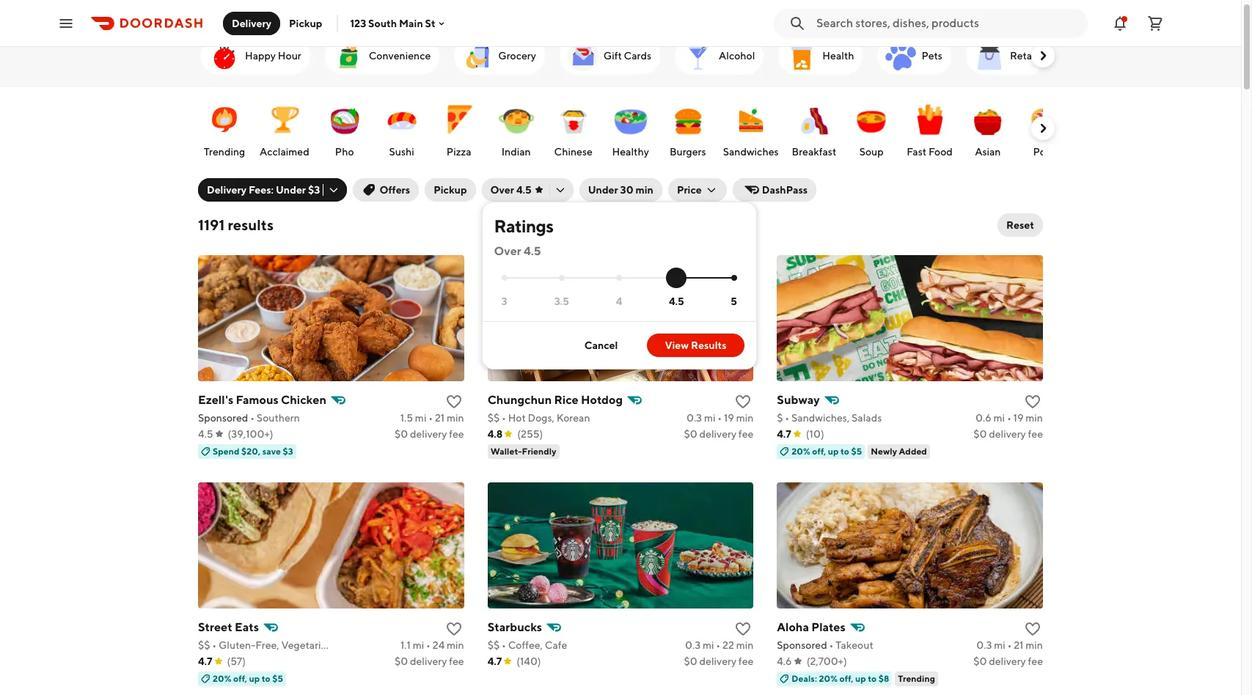 Task type: vqa. For each thing, say whether or not it's contained in the screenshot.
bowl
no



Task type: locate. For each thing, give the bounding box(es) containing it.
$$ • gluten-free, vegetarian
[[198, 640, 333, 652]]

happy
[[245, 50, 276, 62]]

0 vertical spatial click to add this store to your saved list image
[[1025, 393, 1042, 411]]

min for subway
[[1026, 412, 1044, 424]]

$​0 down 0.6
[[974, 429, 987, 440]]

fee down 1.5 mi • 21 min
[[449, 429, 464, 440]]

4.5 down ratings
[[524, 244, 541, 258]]

0 vertical spatial 21
[[435, 412, 445, 424]]

2 click to add this store to your saved list image from the top
[[1025, 621, 1042, 639]]

0 vertical spatial 20% off, up to $5
[[792, 446, 863, 457]]

1 horizontal spatial pickup button
[[425, 178, 476, 202]]

2 horizontal spatial 20%
[[819, 674, 838, 685]]

1.1 mi • 24 min
[[401, 640, 464, 652]]

food
[[929, 146, 953, 158]]

over up the "3 stars and over" "icon"
[[494, 244, 522, 258]]

$​0 delivery fee down 0.3 mi • 19 min
[[684, 429, 754, 440]]

1 vertical spatial 20% off, up to $5
[[213, 674, 283, 685]]

$​0 down 0.3 mi • 19 min
[[684, 429, 698, 440]]

gift
[[604, 50, 622, 62]]

Store search: begin typing to search for stores available on DoorDash text field
[[817, 15, 1080, 31]]

4.6
[[777, 656, 792, 668]]

results
[[228, 217, 274, 233]]

2 next button of carousel image from the top
[[1036, 121, 1051, 136]]

next button of carousel image
[[1036, 48, 1051, 63], [1036, 121, 1051, 136]]

0 vertical spatial pickup
[[289, 17, 322, 29]]

over 4.5 down ratings
[[494, 244, 541, 258]]

$3
[[308, 184, 320, 196], [283, 446, 293, 457]]

min inside button
[[636, 184, 654, 196]]

trending
[[204, 146, 245, 158], [899, 674, 936, 685]]

delivery down the 0.6 mi • 19 min
[[989, 429, 1027, 440]]

0 horizontal spatial trending
[[204, 146, 245, 158]]

next button of carousel image right retail image on the right top of the page
[[1036, 48, 1051, 63]]

0 horizontal spatial sponsored
[[198, 412, 248, 424]]

$​0 delivery fee down the 0.6 mi • 19 min
[[974, 429, 1044, 440]]

off, down (2,700+)
[[840, 674, 854, 685]]

chicken
[[281, 393, 327, 407]]

$​0 down 1.5
[[395, 429, 408, 440]]

4.7 down the $ at right bottom
[[777, 429, 792, 440]]

ezell's famous chicken
[[198, 393, 327, 407]]

4 stars and over image
[[617, 275, 622, 281]]

$​0 for street eats
[[395, 656, 408, 668]]

alcohol image
[[681, 38, 716, 73]]

0 vertical spatial $3
[[308, 184, 320, 196]]

click to add this store to your saved list image up 1.1 mi • 24 min
[[445, 621, 463, 639]]

19 left the $ at right bottom
[[724, 412, 735, 424]]

0 vertical spatial over
[[491, 184, 514, 196]]

0 items, open order cart image
[[1147, 14, 1165, 32]]

$3 down "acclaimed"
[[308, 184, 320, 196]]

up down the $$ • gluten-free, vegetarian
[[249, 674, 260, 685]]

click to add this store to your saved list image up 1.5 mi • 21 min
[[445, 393, 463, 411]]

click to add this store to your saved list image
[[445, 393, 463, 411], [735, 393, 752, 411], [445, 621, 463, 639], [735, 621, 752, 639]]

2 19 from the left
[[1014, 412, 1024, 424]]

click to add this store to your saved list image
[[1025, 393, 1042, 411], [1025, 621, 1042, 639]]

over 4.5 button
[[482, 178, 574, 202]]

1 horizontal spatial trending
[[899, 674, 936, 685]]

0 vertical spatial sponsored
[[198, 412, 248, 424]]

fee down 0.3 mi • 22 min
[[739, 656, 754, 668]]

2 under from the left
[[588, 184, 618, 196]]

24
[[433, 640, 445, 652]]

sponsored down aloha
[[777, 640, 828, 652]]

over 4.5
[[491, 184, 532, 196], [494, 244, 541, 258]]

30
[[621, 184, 634, 196]]

21 for ezell's famous chicken
[[435, 412, 445, 424]]

20% off, up to $5 down '(57)'
[[213, 674, 283, 685]]

$​0 down 0.3 mi • 22 min
[[684, 656, 698, 668]]

pets link
[[878, 37, 952, 75]]

4.5 up ratings
[[517, 184, 532, 196]]

20% down (10)
[[792, 446, 811, 457]]

trending up delivery fees: under $3
[[204, 146, 245, 158]]

0 horizontal spatial 4.7
[[198, 656, 212, 668]]

1 horizontal spatial to
[[841, 446, 850, 457]]

grocery link
[[455, 37, 545, 75]]

4.7 for starbucks
[[488, 656, 502, 668]]

cancel
[[585, 340, 618, 352]]

1 horizontal spatial pickup
[[434, 184, 467, 196]]

1 horizontal spatial 20%
[[792, 446, 811, 457]]

0 vertical spatial $5
[[852, 446, 863, 457]]

0 vertical spatial next button of carousel image
[[1036, 48, 1051, 63]]

$​0 for subway
[[974, 429, 987, 440]]

20% down (2,700+)
[[819, 674, 838, 685]]

1 vertical spatial $3
[[283, 446, 293, 457]]

20% down '(57)'
[[213, 674, 232, 685]]

pickup
[[289, 17, 322, 29], [434, 184, 467, 196]]

$​0 delivery fee down 0.3 mi • 22 min
[[684, 656, 754, 668]]

click to add this store to your saved list image for rice
[[735, 393, 752, 411]]

1 horizontal spatial 4.7
[[488, 656, 502, 668]]

click to add this store to your saved list image up the 0.6 mi • 19 min
[[1025, 393, 1042, 411]]

over down indian
[[491, 184, 514, 196]]

1 horizontal spatial $5
[[852, 446, 863, 457]]

4.7 left '(140)'
[[488, 656, 502, 668]]

salads
[[852, 412, 882, 424]]

1 next button of carousel image from the top
[[1036, 48, 1051, 63]]

fee down 0.3 mi • 19 min
[[739, 429, 754, 440]]

delivery up happy hour link
[[232, 17, 272, 29]]

1 horizontal spatial under
[[588, 184, 618, 196]]

0 horizontal spatial 21
[[435, 412, 445, 424]]

1 vertical spatial pickup
[[434, 184, 467, 196]]

1 under from the left
[[276, 184, 306, 196]]

1 horizontal spatial 21
[[1014, 640, 1024, 652]]

$3 right save
[[283, 446, 293, 457]]

click to add this store to your saved list image for famous
[[445, 393, 463, 411]]

$5 left newly
[[852, 446, 863, 457]]

to left "$8" on the right
[[868, 674, 877, 685]]

under
[[276, 184, 306, 196], [588, 184, 618, 196]]

click to add this store to your saved list image up 0.3 mi • 21 min
[[1025, 621, 1042, 639]]

plates
[[812, 621, 846, 635]]

1 vertical spatial next button of carousel image
[[1036, 121, 1051, 136]]

mi for starbucks
[[703, 640, 715, 652]]

chungchun rice hotdog
[[488, 393, 623, 407]]

delivery for street eats
[[410, 656, 447, 668]]

under 30 min
[[588, 184, 654, 196]]

20% off, up to $5 down (10)
[[792, 446, 863, 457]]

ratings
[[494, 216, 554, 236]]

delivery down 1.1 mi • 24 min
[[410, 656, 447, 668]]

$​0 for aloha plates
[[974, 656, 987, 668]]

delivery for delivery
[[232, 17, 272, 29]]

retail
[[1011, 50, 1038, 62]]

$3 for delivery fees: under $3
[[308, 184, 320, 196]]

$5
[[852, 446, 863, 457], [272, 674, 283, 685]]

0 vertical spatial delivery
[[232, 17, 272, 29]]

delivery down 0.3 mi • 22 min
[[700, 656, 737, 668]]

sushi
[[389, 146, 415, 158]]

0 horizontal spatial to
[[262, 674, 271, 685]]

under left 30
[[588, 184, 618, 196]]

grocery
[[499, 50, 536, 62]]

fee down 1.1 mi • 24 min
[[449, 656, 464, 668]]

pizza
[[447, 146, 472, 158]]

1 horizontal spatial up
[[828, 446, 839, 457]]

acclaimed
[[260, 146, 309, 158]]

21 for aloha plates
[[1014, 640, 1024, 652]]

delivery down 0.3 mi • 21 min
[[989, 656, 1027, 668]]

1 vertical spatial sponsored
[[777, 640, 828, 652]]

up
[[828, 446, 839, 457], [249, 674, 260, 685], [856, 674, 867, 685]]

mi for chungchun rice hotdog
[[704, 412, 716, 424]]

$$ down starbucks
[[488, 640, 500, 652]]

1 vertical spatial delivery
[[207, 184, 247, 196]]

mi for ezell's famous chicken
[[415, 412, 427, 424]]

over 4.5 up ratings
[[491, 184, 532, 196]]

$$ down street
[[198, 640, 210, 652]]

chungchun
[[488, 393, 552, 407]]

$​0 delivery fee for aloha plates
[[974, 656, 1044, 668]]

sponsored for aloha
[[777, 640, 828, 652]]

delivery
[[232, 17, 272, 29], [207, 184, 247, 196]]

0.3 for aloha
[[977, 640, 993, 652]]

19 for subway
[[1014, 412, 1024, 424]]

1191 results
[[198, 217, 274, 233]]

click to add this store to your saved list image up 0.3 mi • 19 min
[[735, 393, 752, 411]]

pickup down pizza
[[434, 184, 467, 196]]

1 vertical spatial $5
[[272, 674, 283, 685]]

sponsored • southern
[[198, 412, 300, 424]]

click to add this store to your saved list image up 0.3 mi • 22 min
[[735, 621, 752, 639]]

starbucks
[[488, 621, 542, 635]]

up left "$8" on the right
[[856, 674, 867, 685]]

trending right "$8" on the right
[[899, 674, 936, 685]]

0 horizontal spatial 20% off, up to $5
[[213, 674, 283, 685]]

under right fees:
[[276, 184, 306, 196]]

pickup up hour
[[289, 17, 322, 29]]

$​0 down 0.3 mi • 21 min
[[974, 656, 987, 668]]

results
[[691, 340, 727, 352]]

4.7 left '(57)'
[[198, 656, 212, 668]]

off,
[[813, 446, 827, 457], [233, 674, 247, 685], [840, 674, 854, 685]]

4.7 for subway
[[777, 429, 792, 440]]

$​0
[[395, 429, 408, 440], [684, 429, 698, 440], [974, 429, 987, 440], [395, 656, 408, 668], [684, 656, 698, 668], [974, 656, 987, 668]]

(57)
[[227, 656, 246, 668]]

min for chungchun rice hotdog
[[737, 412, 754, 424]]

20% off, up to $5
[[792, 446, 863, 457], [213, 674, 283, 685]]

to down $ • sandwiches, salads at the bottom of page
[[841, 446, 850, 457]]

$​0 delivery fee down 0.3 mi • 21 min
[[974, 656, 1044, 668]]

4.7
[[777, 429, 792, 440], [198, 656, 212, 668], [488, 656, 502, 668]]

reset
[[1007, 219, 1035, 231]]

off, down '(57)'
[[233, 674, 247, 685]]

1 horizontal spatial 19
[[1014, 412, 1024, 424]]

pickup button down pizza
[[425, 178, 476, 202]]

0 vertical spatial over 4.5
[[491, 184, 532, 196]]

$​0 delivery fee down 1.5 mi • 21 min
[[395, 429, 464, 440]]

retail image
[[972, 38, 1008, 73]]

pickup button up hour
[[280, 11, 331, 35]]

soup
[[860, 146, 884, 158]]

$​0 for chungchun rice hotdog
[[684, 429, 698, 440]]

1 vertical spatial 21
[[1014, 640, 1024, 652]]

delivery left fees:
[[207, 184, 247, 196]]

1 19 from the left
[[724, 412, 735, 424]]

19 for chungchun rice hotdog
[[724, 412, 735, 424]]

mi for subway
[[994, 412, 1006, 424]]

view
[[665, 340, 689, 352]]

1 vertical spatial trending
[[899, 674, 936, 685]]

deals:
[[792, 674, 818, 685]]

0 horizontal spatial under
[[276, 184, 306, 196]]

1 vertical spatial over 4.5
[[494, 244, 541, 258]]

fee down the 0.6 mi • 19 min
[[1029, 429, 1044, 440]]

•
[[250, 412, 255, 424], [429, 412, 433, 424], [502, 412, 506, 424], [718, 412, 722, 424], [786, 412, 790, 424], [1008, 412, 1012, 424], [212, 640, 217, 652], [426, 640, 431, 652], [502, 640, 506, 652], [717, 640, 721, 652], [830, 640, 834, 652], [1008, 640, 1012, 652]]

0 horizontal spatial pickup
[[289, 17, 322, 29]]

0 horizontal spatial $3
[[283, 446, 293, 457]]

1 vertical spatial click to add this store to your saved list image
[[1025, 621, 1042, 639]]

grocery image
[[460, 38, 496, 73]]

dogs,
[[528, 412, 555, 424]]

(140)
[[517, 656, 541, 668]]

to
[[841, 446, 850, 457], [262, 674, 271, 685], [868, 674, 877, 685]]

offers button
[[353, 178, 419, 202]]

123 south main st button
[[350, 17, 447, 29]]

$​0 delivery fee for subway
[[974, 429, 1044, 440]]

$5 down free,
[[272, 674, 283, 685]]

trending link
[[200, 95, 250, 162]]

southern
[[257, 412, 300, 424]]

$​0 delivery fee for starbucks
[[684, 656, 754, 668]]

3.5
[[555, 296, 569, 307]]

1 horizontal spatial off,
[[813, 446, 827, 457]]

3.5 stars and over image
[[559, 275, 565, 281]]

1 click to add this store to your saved list image from the top
[[1025, 393, 1042, 411]]

over
[[491, 184, 514, 196], [494, 244, 522, 258]]

$​0 for starbucks
[[684, 656, 698, 668]]

fee for chungchun rice hotdog
[[739, 429, 754, 440]]

next button of carousel image up poke
[[1036, 121, 1051, 136]]

2 horizontal spatial 4.7
[[777, 429, 792, 440]]

sponsored down ezell's
[[198, 412, 248, 424]]

19 right 0.6
[[1014, 412, 1024, 424]]

0 horizontal spatial pickup button
[[280, 11, 331, 35]]

0 vertical spatial trending
[[204, 146, 245, 158]]

$​0 down the 1.1
[[395, 656, 408, 668]]

delivery inside button
[[232, 17, 272, 29]]

4.5 up view
[[669, 296, 684, 307]]

$$ up 4.8
[[488, 412, 500, 424]]

gluten-
[[219, 640, 256, 652]]

$​0 for ezell's famous chicken
[[395, 429, 408, 440]]

wallet-
[[491, 446, 522, 457]]

2 horizontal spatial to
[[868, 674, 877, 685]]

up down $ • sandwiches, salads at the bottom of page
[[828, 446, 839, 457]]

min
[[636, 184, 654, 196], [447, 412, 464, 424], [737, 412, 754, 424], [1026, 412, 1044, 424], [447, 640, 464, 652], [737, 640, 754, 652], [1026, 640, 1044, 652]]

$​0 delivery fee down 1.1 mi • 24 min
[[395, 656, 464, 668]]

to down the $$ • gluten-free, vegetarian
[[262, 674, 271, 685]]

2 horizontal spatial up
[[856, 674, 867, 685]]

pets
[[922, 50, 943, 62]]

delivery down 1.5 mi • 21 min
[[410, 429, 447, 440]]

burgers
[[670, 146, 706, 158]]

0 horizontal spatial 19
[[724, 412, 735, 424]]

1 horizontal spatial $3
[[308, 184, 320, 196]]

fee down 0.3 mi • 21 min
[[1029, 656, 1044, 668]]

off, down (10)
[[813, 446, 827, 457]]

delivery down 0.3 mi • 19 min
[[700, 429, 737, 440]]

view results button
[[648, 334, 745, 357]]

over inside button
[[491, 184, 514, 196]]

happy hour link
[[201, 37, 310, 75]]

1 horizontal spatial sponsored
[[777, 640, 828, 652]]

sandwiches,
[[792, 412, 850, 424]]

korean
[[557, 412, 590, 424]]



Task type: describe. For each thing, give the bounding box(es) containing it.
0.3 mi • 22 min
[[686, 640, 754, 652]]

1191
[[198, 217, 225, 233]]

delivery fees: under $3
[[207, 184, 320, 196]]

delivery for delivery fees: under $3
[[207, 184, 247, 196]]

south
[[368, 17, 397, 29]]

convenience image
[[331, 38, 366, 73]]

gift cards link
[[560, 37, 661, 75]]

street eats
[[198, 621, 259, 635]]

min for street eats
[[447, 640, 464, 652]]

fast food
[[907, 146, 953, 158]]

1 horizontal spatial 20% off, up to $5
[[792, 446, 863, 457]]

gift cards
[[604, 50, 652, 62]]

4.8
[[488, 429, 503, 440]]

min for aloha plates
[[1026, 640, 1044, 652]]

sponsored • takeout
[[777, 640, 874, 652]]

0 horizontal spatial up
[[249, 674, 260, 685]]

offers
[[380, 184, 410, 196]]

123
[[350, 17, 366, 29]]

min for ezell's famous chicken
[[447, 412, 464, 424]]

price button
[[669, 178, 727, 202]]

hour
[[278, 50, 301, 62]]

cafe
[[545, 640, 568, 652]]

2 horizontal spatial off,
[[840, 674, 854, 685]]

cards
[[624, 50, 652, 62]]

rice
[[554, 393, 579, 407]]

pho
[[335, 146, 354, 158]]

wallet-friendly
[[491, 446, 557, 457]]

0.3 for chungchun
[[687, 412, 702, 424]]

subway
[[777, 393, 820, 407]]

$​0 delivery fee for street eats
[[395, 656, 464, 668]]

famous
[[236, 393, 279, 407]]

health image
[[785, 38, 820, 73]]

delivery for aloha plates
[[989, 656, 1027, 668]]

takeout
[[836, 640, 874, 652]]

delivery for subway
[[989, 429, 1027, 440]]

delivery for ezell's famous chicken
[[410, 429, 447, 440]]

health
[[823, 50, 855, 62]]

aloha
[[777, 621, 810, 635]]

open menu image
[[57, 14, 75, 32]]

indian
[[502, 146, 531, 158]]

acclaimed link
[[257, 95, 312, 162]]

$$ for street
[[198, 640, 210, 652]]

dashpass button
[[733, 178, 817, 202]]

$$ • hot dogs, korean
[[488, 412, 590, 424]]

0 vertical spatial pickup button
[[280, 11, 331, 35]]

$ • sandwiches, salads
[[777, 412, 882, 424]]

1 vertical spatial pickup button
[[425, 178, 476, 202]]

over 4.5 inside button
[[491, 184, 532, 196]]

alcohol link
[[675, 37, 764, 75]]

asian
[[976, 146, 1001, 158]]

st
[[425, 17, 436, 29]]

4.7 for street eats
[[198, 656, 212, 668]]

4
[[616, 296, 623, 307]]

notification bell image
[[1112, 14, 1129, 32]]

4.5 up spend
[[198, 429, 213, 440]]

pets image
[[884, 38, 919, 73]]

1.1
[[401, 640, 411, 652]]

0 horizontal spatial 20%
[[213, 674, 232, 685]]

min for starbucks
[[737, 640, 754, 652]]

$3 for spend $20, save $3
[[283, 446, 293, 457]]

newly added
[[871, 446, 928, 457]]

3 stars and over image
[[502, 275, 508, 281]]

(2,700+)
[[807, 656, 847, 668]]

view results
[[665, 340, 727, 352]]

click to add this store to your saved list image for aloha plates
[[1025, 621, 1042, 639]]

poke
[[1034, 146, 1058, 158]]

under inside button
[[588, 184, 618, 196]]

health link
[[779, 37, 863, 75]]

price
[[677, 184, 702, 196]]

fees:
[[249, 184, 274, 196]]

happy hour image
[[207, 38, 242, 73]]

delivery for starbucks
[[700, 656, 737, 668]]

chinese
[[555, 146, 593, 158]]

deals: 20% off, up to $8
[[792, 674, 890, 685]]

mi for street eats
[[413, 640, 424, 652]]

aloha plates
[[777, 621, 846, 635]]

fee for street eats
[[449, 656, 464, 668]]

(39,100+)
[[228, 429, 273, 440]]

friendly
[[522, 446, 557, 457]]

mi for aloha plates
[[995, 640, 1006, 652]]

0.6
[[976, 412, 992, 424]]

fee for aloha plates
[[1029, 656, 1044, 668]]

under 30 min button
[[580, 178, 663, 202]]

happy hour
[[245, 50, 301, 62]]

(255)
[[518, 429, 543, 440]]

fee for ezell's famous chicken
[[449, 429, 464, 440]]

123 south main st
[[350, 17, 436, 29]]

convenience
[[369, 50, 431, 62]]

$
[[777, 412, 784, 424]]

5
[[731, 296, 738, 307]]

coffee,
[[508, 640, 543, 652]]

$​0 delivery fee for chungchun rice hotdog
[[684, 429, 754, 440]]

5 stars and over image
[[731, 275, 737, 281]]

0 horizontal spatial $5
[[272, 674, 283, 685]]

added
[[899, 446, 928, 457]]

$​0 delivery fee for ezell's famous chicken
[[395, 429, 464, 440]]

breakfast
[[792, 146, 837, 158]]

4.5 inside button
[[517, 184, 532, 196]]

convenience link
[[325, 37, 440, 75]]

fee for starbucks
[[739, 656, 754, 668]]

street
[[198, 621, 232, 635]]

eats
[[235, 621, 259, 635]]

dashpass
[[762, 184, 808, 196]]

delivery for chungchun rice hotdog
[[700, 429, 737, 440]]

click to add this store to your saved list image for eats
[[445, 621, 463, 639]]

ezell's
[[198, 393, 234, 407]]

gift cards image
[[566, 38, 601, 73]]

1 vertical spatial over
[[494, 244, 522, 258]]

retail link
[[967, 37, 1047, 75]]

0 horizontal spatial off,
[[233, 674, 247, 685]]

$20,
[[241, 446, 261, 457]]

delivery button
[[223, 11, 280, 35]]

fee for subway
[[1029, 429, 1044, 440]]

click to add this store to your saved list image for subway
[[1025, 393, 1042, 411]]

0.3 mi • 19 min
[[687, 412, 754, 424]]

hot
[[508, 412, 526, 424]]

vegetarian
[[281, 640, 333, 652]]

hotdog
[[581, 393, 623, 407]]

sponsored for ezell's
[[198, 412, 248, 424]]

reset button
[[998, 214, 1044, 237]]

0.6 mi • 19 min
[[976, 412, 1044, 424]]

$$ for chungchun
[[488, 412, 500, 424]]

save
[[262, 446, 281, 457]]



